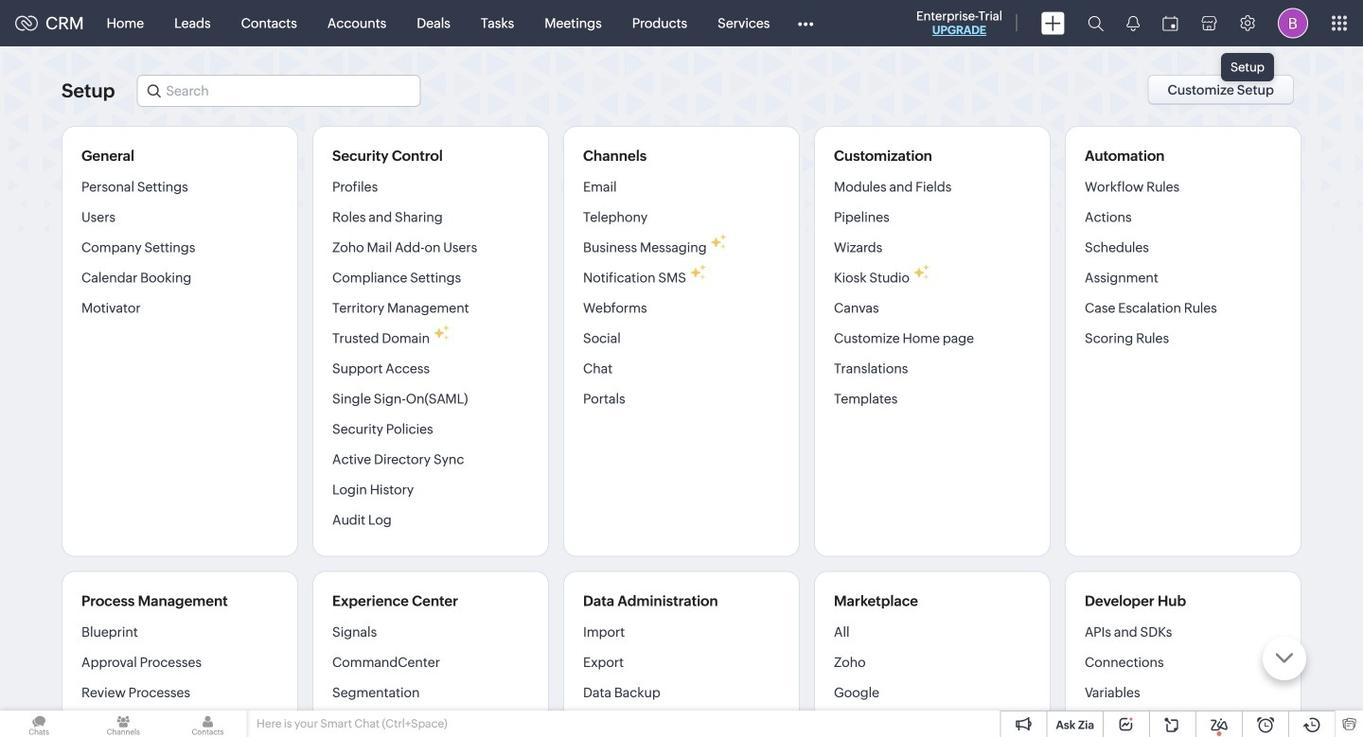 Task type: describe. For each thing, give the bounding box(es) containing it.
signals element
[[1115, 0, 1151, 46]]

signals image
[[1126, 15, 1140, 31]]

logo image
[[15, 16, 38, 31]]

contacts image
[[169, 711, 247, 737]]

profile image
[[1278, 8, 1308, 38]]

search element
[[1076, 0, 1115, 46]]

create menu element
[[1030, 0, 1076, 46]]

calendar image
[[1162, 16, 1178, 31]]

chats image
[[0, 711, 78, 737]]

Search text field
[[138, 76, 420, 106]]

Other Modules field
[[785, 8, 826, 38]]

channels image
[[84, 711, 162, 737]]

search image
[[1088, 15, 1104, 31]]



Task type: locate. For each thing, give the bounding box(es) containing it.
None field
[[137, 75, 421, 107]]

create menu image
[[1041, 12, 1065, 35]]

profile element
[[1266, 0, 1319, 46]]



